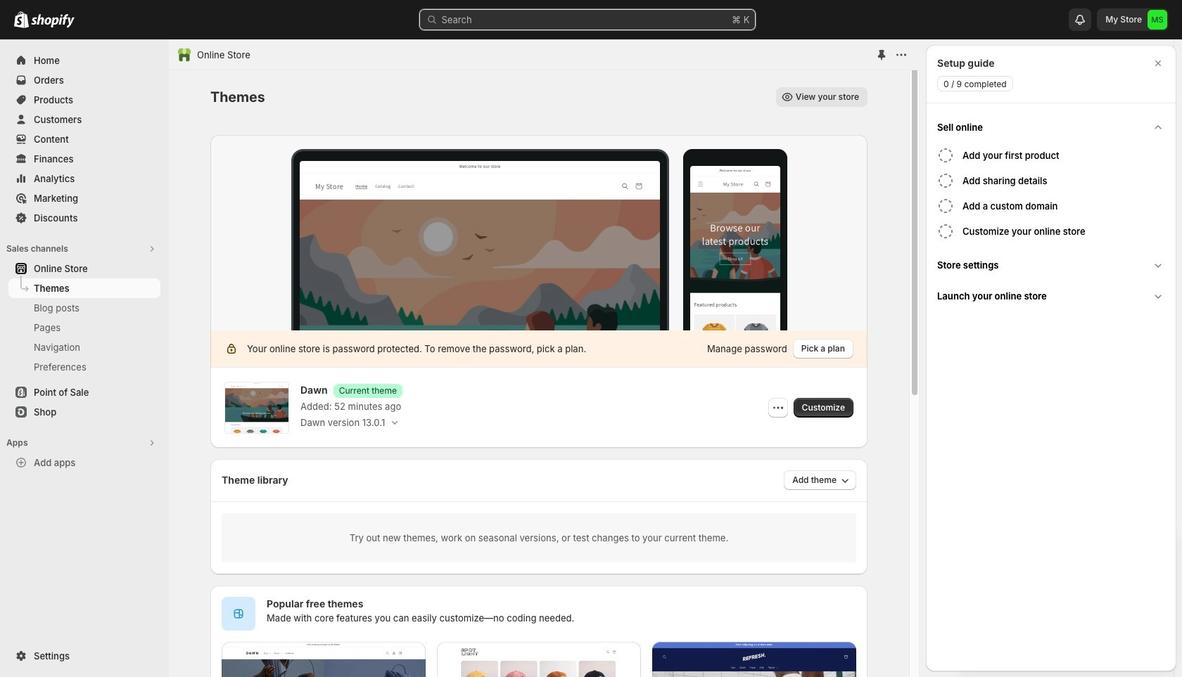 Task type: vqa. For each thing, say whether or not it's contained in the screenshot.
tab list
no



Task type: describe. For each thing, give the bounding box(es) containing it.
1 horizontal spatial shopify image
[[31, 14, 75, 28]]

my store image
[[1148, 10, 1168, 30]]

mark add a custom domain as done image
[[938, 198, 955, 215]]

mark add sharing details as done image
[[938, 172, 955, 189]]



Task type: locate. For each thing, give the bounding box(es) containing it.
online store image
[[177, 48, 191, 62]]

0 horizontal spatial shopify image
[[14, 11, 29, 28]]

dialog
[[926, 45, 1177, 672]]

shopify image
[[14, 11, 29, 28], [31, 14, 75, 28]]

mark add your first product as done image
[[938, 147, 955, 164]]

mark customize your online store as done image
[[938, 223, 955, 240]]



